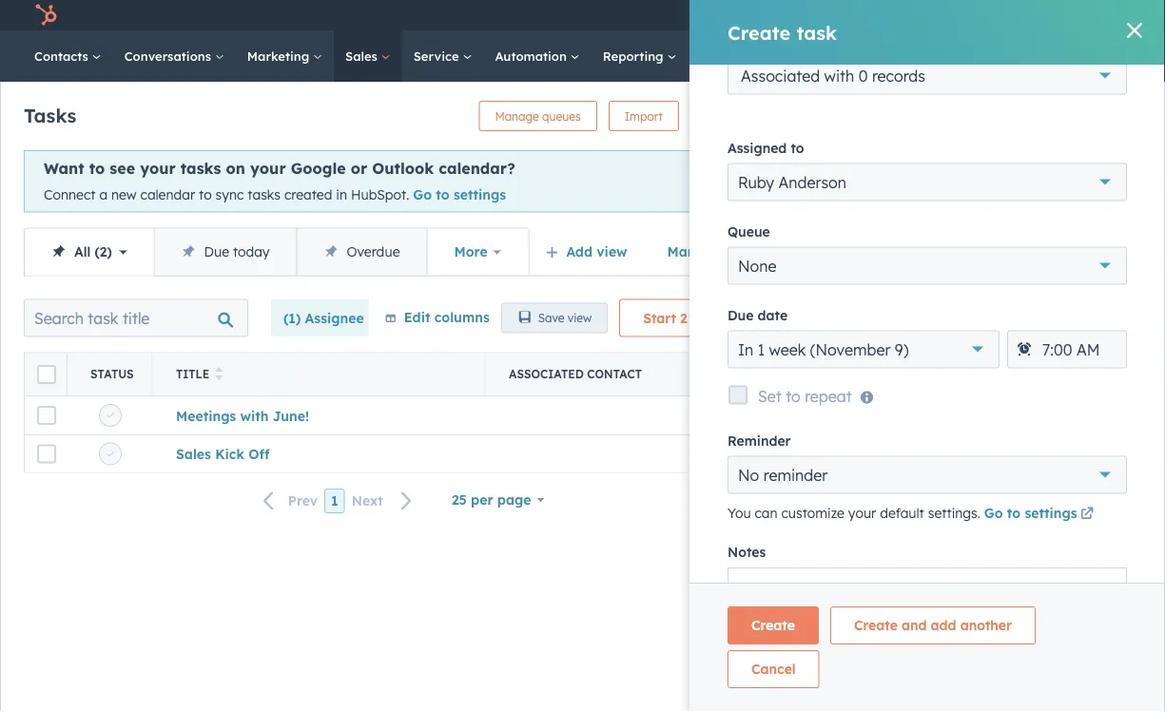 Task type: vqa. For each thing, say whether or not it's contained in the screenshot.
Go corresponding to Go to Prospecting
yes



Task type: describe. For each thing, give the bounding box(es) containing it.
customize
[[782, 505, 845, 521]]

on inside want to see your tasks on your google or outlook calendar? connect a new calendar to sync tasks created in hubspot. go to settings
[[226, 159, 246, 178]]

upgrade image
[[818, 8, 835, 25]]

the
[[1101, 144, 1125, 163]]

pagination navigation
[[252, 489, 424, 514]]

ruby anderson image
[[1033, 7, 1051, 24]]

sales link
[[334, 30, 402, 82]]

prev button
[[252, 489, 325, 514]]

or
[[351, 159, 368, 178]]

9)
[[896, 340, 909, 359]]

manage queues
[[495, 109, 581, 123]]

settings inside want to see your tasks on your google or outlook calendar? connect a new calendar to sync tasks created in hubspot. go to settings
[[454, 187, 506, 203]]

been
[[964, 144, 1002, 163]]

25 per page button
[[440, 481, 557, 519]]

automation link
[[484, 30, 592, 82]]

per
[[471, 492, 494, 508]]

go to settings
[[985, 505, 1078, 521]]

contacts
[[34, 48, 92, 64]]

associated with 0 records button
[[728, 56, 1128, 95]]

create for create and add another
[[855, 618, 898, 634]]

one
[[956, 502, 979, 519]]

your up 'created'
[[250, 159, 286, 178]]

2 link opens in a new window image from the top
[[1081, 508, 1095, 521]]

manage
[[998, 480, 1050, 496]]

due date element
[[1008, 331, 1128, 369]]

(1)
[[284, 310, 301, 327]]

help button
[[922, 0, 954, 30]]

week
[[770, 340, 806, 359]]

next
[[352, 493, 383, 510]]

more button
[[427, 229, 529, 276]]

none
[[739, 256, 777, 275]]

connect
[[44, 187, 96, 203]]

import
[[625, 109, 663, 123]]

outlook
[[373, 159, 434, 178]]

search button
[[1116, 40, 1149, 72]]

navigation containing all
[[24, 228, 530, 277]]

meetings
[[176, 407, 236, 424]]

title
[[176, 367, 210, 381]]

1 horizontal spatial close image
[[1128, 23, 1143, 38]]

can inside the now you can stay on top of your daily work, keep track of your schedule, and manage your leads all in one place.
[[891, 457, 914, 473]]

and inside button
[[902, 618, 928, 634]]

hubspot.
[[351, 187, 410, 203]]

upgrade link
[[814, 5, 838, 25]]

in inside want to see your tasks on your google or outlook calendar? connect a new calendar to sync tasks created in hubspot. go to settings
[[336, 187, 347, 203]]

kick
[[215, 446, 245, 462]]

with for meetings
[[240, 407, 269, 424]]

your up calendar
[[140, 159, 176, 178]]

assigned
[[728, 139, 787, 156]]

to down calendar?
[[436, 187, 450, 203]]

edit
[[404, 309, 431, 325]]

2 inside button
[[681, 310, 688, 327]]

(november
[[811, 340, 891, 359]]

start 2 tasks button
[[620, 299, 770, 338]]

go for go to prospecting
[[918, 537, 936, 553]]

you
[[865, 457, 888, 473]]

status column header
[[68, 354, 153, 396]]

go inside want to see your tasks on your google or outlook calendar? connect a new calendar to sync tasks created in hubspot. go to settings
[[413, 187, 432, 203]]

settings image
[[962, 8, 979, 25]]

prev
[[288, 493, 318, 510]]

25 per page
[[452, 492, 532, 508]]

press to sort. image
[[215, 367, 223, 380]]

set to repeat
[[759, 387, 852, 406]]

all
[[1122, 480, 1137, 496]]

meetings with june! button
[[176, 407, 309, 424]]

create for create
[[752, 618, 796, 634]]

you can customize your default settings.
[[728, 505, 985, 521]]

to left sync
[[199, 187, 212, 203]]

task status: not completed image for sales kick off
[[107, 451, 114, 458]]

hubspot image
[[34, 4, 57, 27]]

assigned to
[[728, 139, 805, 156]]

your up manage
[[1010, 457, 1038, 473]]

marketplaces button
[[878, 0, 918, 30]]

want to see your tasks on your google or outlook calendar? connect a new calendar to sync tasks created in hubspot. go to settings
[[44, 159, 516, 203]]

with for associated
[[825, 66, 855, 85]]

marketing link
[[236, 30, 334, 82]]

search image
[[1126, 49, 1139, 63]]

1 inside popup button
[[758, 340, 765, 359]]

self made menu
[[813, 0, 1143, 30]]

to for assigned to
[[791, 139, 805, 156]]

manage queues link
[[479, 101, 598, 131]]

all
[[74, 243, 91, 260]]

now
[[832, 457, 861, 473]]

reminder
[[764, 466, 828, 485]]

view for add view
[[597, 243, 628, 260]]

sales for sales
[[346, 48, 381, 64]]

go for go to settings
[[985, 505, 1004, 521]]

status
[[90, 367, 134, 381]]

notes
[[728, 544, 766, 561]]

hubspot link
[[23, 4, 71, 27]]

0 horizontal spatial tasks
[[181, 159, 221, 178]]

save
[[539, 311, 565, 326]]

associated with 0 records
[[742, 66, 926, 85]]

1 vertical spatial of
[[859, 480, 872, 496]]

press to sort. element
[[215, 367, 223, 382]]

none button
[[728, 247, 1128, 285]]

edit columns
[[404, 309, 490, 325]]

1 vertical spatial tasks
[[248, 187, 281, 203]]

task
[[797, 20, 838, 44]]

in 1 week (november 9) button
[[728, 331, 1000, 369]]

create task
[[728, 20, 838, 44]]

top
[[968, 457, 989, 473]]

create and add another button
[[831, 607, 1037, 645]]

new
[[111, 187, 137, 203]]

ruby anderson button
[[728, 163, 1128, 201]]

columns
[[435, 309, 490, 325]]

track
[[823, 480, 856, 496]]

associated for associated with 0 records
[[742, 66, 821, 85]]

sync
[[216, 187, 244, 203]]

june!
[[273, 407, 309, 424]]

self made
[[1054, 7, 1113, 23]]

place.
[[983, 502, 1019, 519]]

want to see your tasks on your google or outlook calendar? alert
[[24, 150, 785, 213]]

help image
[[930, 9, 947, 26]]

page
[[498, 492, 532, 508]]

off
[[249, 446, 270, 462]]

in
[[739, 340, 754, 359]]



Task type: locate. For each thing, give the bounding box(es) containing it.
2 vertical spatial tasks
[[692, 310, 726, 327]]

in right all
[[1140, 480, 1152, 496]]

due left "date"
[[728, 307, 754, 323]]

Search HubSpot search field
[[899, 40, 1132, 72]]

due for due today
[[204, 243, 229, 260]]

manage
[[495, 109, 539, 123], [668, 243, 722, 260]]

0 horizontal spatial view
[[568, 311, 592, 326]]

this panel has been replaced by the prospecting workspace
[[850, 144, 1125, 182]]

to for go to settings
[[1008, 505, 1021, 521]]

0 horizontal spatial 2
[[100, 243, 107, 260]]

of right 'top'
[[993, 457, 1006, 473]]

your
[[140, 159, 176, 178], [250, 159, 286, 178], [1010, 457, 1038, 473], [876, 480, 904, 496], [1054, 480, 1082, 496], [849, 505, 877, 521]]

0 vertical spatial sales
[[346, 48, 381, 64]]

create for create task
[[728, 20, 791, 44]]

sales kick off
[[176, 446, 270, 462]]

default
[[881, 505, 925, 521]]

all ( 2 )
[[74, 243, 112, 260]]

navigation
[[24, 228, 530, 277]]

date
[[758, 307, 788, 323]]

add
[[567, 243, 593, 260]]

can
[[891, 457, 914, 473], [755, 505, 778, 521]]

due date
[[728, 307, 788, 323]]

to right "set"
[[786, 387, 801, 406]]

notifications button
[[986, 0, 1018, 30]]

to down manage
[[1008, 505, 1021, 521]]

panel
[[886, 144, 928, 163]]

can right you
[[891, 457, 914, 473]]

0 horizontal spatial sales
[[176, 446, 211, 462]]

of down you
[[859, 480, 872, 496]]

(
[[95, 243, 100, 260]]

0 horizontal spatial settings
[[454, 187, 506, 203]]

on left 'top'
[[949, 457, 964, 473]]

0 vertical spatial task status: not completed image
[[107, 412, 114, 420]]

can right the you
[[755, 505, 778, 521]]

marketing
[[247, 48, 313, 64]]

in inside the now you can stay on top of your daily work, keep track of your schedule, and manage your leads all in one place.
[[1140, 480, 1152, 496]]

sales
[[346, 48, 381, 64], [176, 446, 211, 462]]

0 vertical spatial 1
[[758, 340, 765, 359]]

associated inside column header
[[509, 367, 584, 381]]

1 horizontal spatial go
[[918, 537, 936, 553]]

queues
[[543, 109, 581, 123]]

1 vertical spatial close image
[[750, 174, 761, 186]]

(1) assignee
[[284, 310, 364, 327]]

view inside popup button
[[597, 243, 628, 260]]

manage left "queues"
[[495, 109, 539, 123]]

1 vertical spatial with
[[240, 407, 269, 424]]

close image up search button
[[1128, 23, 1143, 38]]

manage inside "manage views" link
[[668, 243, 722, 260]]

1 vertical spatial 2
[[681, 310, 688, 327]]

conversations
[[124, 48, 215, 64]]

create left 'add'
[[855, 618, 898, 634]]

reporting
[[603, 48, 668, 64]]

company
[[826, 367, 884, 381]]

calling icon image
[[850, 7, 867, 25]]

prospecting inside this panel has been replaced by the prospecting workspace
[[897, 163, 988, 182]]

Search task title search field
[[24, 299, 248, 338]]

close image
[[1128, 23, 1143, 38], [750, 174, 761, 186]]

view right 'save'
[[568, 311, 592, 326]]

1 inside button
[[331, 493, 339, 509]]

no
[[739, 466, 760, 485]]

1 horizontal spatial 2
[[681, 310, 688, 327]]

0 vertical spatial tasks
[[181, 159, 221, 178]]

link opens in a new window image
[[1081, 503, 1095, 526], [1081, 508, 1095, 521]]

on up sync
[[226, 159, 246, 178]]

no reminder button
[[728, 456, 1128, 494]]

1 horizontal spatial go to settings link
[[985, 503, 1098, 526]]

go to settings link down calendar?
[[413, 187, 506, 203]]

in right 'created'
[[336, 187, 347, 203]]

manage views
[[668, 243, 763, 260]]

start 2 tasks
[[644, 310, 726, 327]]

0 vertical spatial go to settings link
[[413, 187, 506, 203]]

0 horizontal spatial in
[[336, 187, 347, 203]]

to inside go to settings link
[[1008, 505, 1021, 521]]

and down 'top'
[[970, 480, 994, 496]]

to for go to prospecting
[[940, 537, 954, 553]]

marketplaces image
[[890, 9, 907, 26]]

service link
[[402, 30, 484, 82]]

sales up tasks banner on the top of the page
[[346, 48, 381, 64]]

go down the default
[[918, 537, 936, 553]]

more
[[455, 244, 488, 260]]

with left june!
[[240, 407, 269, 424]]

cancel button
[[728, 651, 820, 689]]

1 horizontal spatial in
[[1140, 480, 1152, 496]]

associated for associated company
[[747, 367, 822, 381]]

associated inside column header
[[747, 367, 822, 381]]

tasks
[[181, 159, 221, 178], [248, 187, 281, 203], [692, 310, 726, 327]]

0 vertical spatial close image
[[1128, 23, 1143, 38]]

2 horizontal spatial tasks
[[692, 310, 726, 327]]

2 right start
[[681, 310, 688, 327]]

1
[[758, 340, 765, 359], [331, 493, 339, 509]]

with left 0
[[825, 66, 855, 85]]

0 horizontal spatial can
[[755, 505, 778, 521]]

due left today
[[204, 243, 229, 260]]

2 task status: not completed image from the top
[[107, 451, 114, 458]]

1 vertical spatial prospecting
[[958, 537, 1037, 553]]

sales left kick
[[176, 446, 211, 462]]

and left 'add'
[[902, 618, 928, 634]]

go down outlook
[[413, 187, 432, 203]]

tasks inside button
[[692, 310, 726, 327]]

0 horizontal spatial with
[[240, 407, 269, 424]]

create and add another
[[855, 618, 1013, 634]]

0 horizontal spatial close image
[[750, 174, 761, 186]]

1 vertical spatial on
[[949, 457, 964, 473]]

to down settings.
[[940, 537, 954, 553]]

go to settings link for connect a new calendar to sync tasks created in hubspot.
[[413, 187, 506, 203]]

0 vertical spatial can
[[891, 457, 914, 473]]

0 horizontal spatial go to settings link
[[413, 187, 506, 203]]

associated down week
[[747, 367, 822, 381]]

with inside popup button
[[825, 66, 855, 85]]

close image inside want to see your tasks on your google or outlook calendar? "alert"
[[750, 174, 761, 186]]

manage for manage views
[[668, 243, 722, 260]]

view
[[597, 243, 628, 260], [568, 311, 592, 326]]

manage left views
[[668, 243, 722, 260]]

views
[[726, 243, 763, 260]]

due inside navigation
[[204, 243, 229, 260]]

0 vertical spatial in
[[336, 187, 347, 203]]

1 horizontal spatial and
[[970, 480, 994, 496]]

1 vertical spatial go to settings link
[[985, 503, 1098, 526]]

save view
[[539, 311, 592, 326]]

settings down calendar?
[[454, 187, 506, 203]]

0 horizontal spatial manage
[[495, 109, 539, 123]]

your down track
[[849, 505, 877, 521]]

task status: not completed image
[[107, 412, 114, 420], [107, 451, 114, 458]]

reporting link
[[592, 30, 689, 82]]

1 horizontal spatial due
[[728, 307, 754, 323]]

1 vertical spatial can
[[755, 505, 778, 521]]

associated down 'save'
[[509, 367, 584, 381]]

edit columns button
[[384, 306, 490, 330]]

0 horizontal spatial of
[[859, 480, 872, 496]]

associated inside popup button
[[742, 66, 821, 85]]

settings down manage
[[1026, 505, 1078, 521]]

1 right prev
[[331, 493, 339, 509]]

now you can stay on top of your daily work, keep track of your schedule, and manage your leads all in one place.
[[823, 457, 1152, 519]]

manage inside manage queues link
[[495, 109, 539, 123]]

to left 'see'
[[89, 159, 105, 178]]

your down daily
[[1054, 480, 1082, 496]]

HH:MM text field
[[1008, 331, 1128, 369]]

assignee
[[305, 310, 364, 327]]

due for due date
[[728, 307, 754, 323]]

import link
[[609, 101, 680, 131]]

service
[[414, 48, 463, 64]]

workspace
[[993, 163, 1078, 182]]

0 horizontal spatial go
[[413, 187, 432, 203]]

0 horizontal spatial on
[[226, 159, 246, 178]]

0 vertical spatial 2
[[100, 243, 107, 260]]

ruby anderson
[[739, 173, 847, 192]]

self
[[1054, 7, 1076, 23]]

1 horizontal spatial of
[[993, 457, 1006, 473]]

1 horizontal spatial sales
[[346, 48, 381, 64]]

cancel
[[752, 662, 796, 678]]

associated company column header
[[724, 354, 962, 396]]

sales for sales kick off
[[176, 446, 211, 462]]

1 horizontal spatial settings
[[1026, 505, 1078, 521]]

go right one
[[985, 505, 1004, 521]]

you
[[728, 505, 752, 521]]

today
[[233, 243, 270, 260]]

1 horizontal spatial on
[[949, 457, 964, 473]]

create
[[728, 20, 791, 44], [752, 618, 796, 634], [855, 618, 898, 634]]

column header
[[25, 354, 68, 396]]

your down you
[[876, 480, 904, 496]]

2 right all
[[100, 243, 107, 260]]

0 vertical spatial view
[[597, 243, 628, 260]]

1 vertical spatial task status: not completed image
[[107, 451, 114, 458]]

0 vertical spatial due
[[204, 243, 229, 260]]

associated contact
[[509, 367, 642, 381]]

create button
[[728, 607, 819, 645]]

calendar
[[140, 187, 195, 203]]

to for want to see your tasks on your google or outlook calendar? connect a new calendar to sync tasks created in hubspot. go to settings
[[89, 159, 105, 178]]

go to settings link inside want to see your tasks on your google or outlook calendar? "alert"
[[413, 187, 506, 203]]

no reminder
[[739, 466, 828, 485]]

create left task
[[728, 20, 791, 44]]

anderson
[[779, 173, 847, 192]]

1 horizontal spatial can
[[891, 457, 914, 473]]

0
[[859, 66, 869, 85]]

go to settings link down manage
[[985, 503, 1098, 526]]

sales inside sales link
[[346, 48, 381, 64]]

close image down assigned
[[750, 174, 761, 186]]

start
[[644, 310, 677, 327]]

made
[[1080, 7, 1113, 23]]

0 vertical spatial and
[[970, 480, 994, 496]]

0 vertical spatial on
[[226, 159, 246, 178]]

0 vertical spatial go
[[413, 187, 432, 203]]

1 link opens in a new window image from the top
[[1081, 503, 1095, 526]]

1 vertical spatial 1
[[331, 493, 339, 509]]

in 1 week (november 9)
[[739, 340, 909, 359]]

tasks right start
[[692, 310, 726, 327]]

go to settings link for you can customize your default settings.
[[985, 503, 1098, 526]]

1 vertical spatial view
[[568, 311, 592, 326]]

to for set to repeat
[[786, 387, 801, 406]]

view inside button
[[568, 311, 592, 326]]

2 vertical spatial go
[[918, 537, 936, 553]]

1 horizontal spatial 1
[[758, 340, 765, 359]]

settings.
[[929, 505, 981, 521]]

replaced
[[1006, 144, 1073, 163]]

create up the 'cancel'
[[752, 618, 796, 634]]

manage for manage queues
[[495, 109, 539, 123]]

2 horizontal spatial go
[[985, 505, 1004, 521]]

1 task status: not completed image from the top
[[107, 412, 114, 420]]

in
[[336, 187, 347, 203], [1140, 480, 1152, 496]]

1 vertical spatial manage
[[668, 243, 722, 260]]

25
[[452, 492, 467, 508]]

1 vertical spatial due
[[728, 307, 754, 323]]

1 horizontal spatial with
[[825, 66, 855, 85]]

1 vertical spatial and
[[902, 618, 928, 634]]

overdue link
[[296, 229, 427, 276]]

tasks banner
[[24, 95, 785, 131]]

view right "add"
[[597, 243, 628, 260]]

notifications image
[[993, 9, 1011, 26]]

task status: not completed image for meetings with june!
[[107, 412, 114, 420]]

1 horizontal spatial view
[[597, 243, 628, 260]]

0 vertical spatial with
[[825, 66, 855, 85]]

on inside the now you can stay on top of your daily work, keep track of your schedule, and manage your leads all in one place.
[[949, 457, 964, 473]]

1 horizontal spatial tasks
[[248, 187, 281, 203]]

of
[[993, 457, 1006, 473], [859, 480, 872, 496]]

0 vertical spatial prospecting
[[897, 163, 988, 182]]

settings link
[[958, 5, 982, 25]]

1 right in
[[758, 340, 765, 359]]

)
[[107, 243, 112, 260]]

0 horizontal spatial 1
[[331, 493, 339, 509]]

want
[[44, 159, 84, 178]]

tasks right sync
[[248, 187, 281, 203]]

associated for associated contact
[[509, 367, 584, 381]]

view for save view
[[568, 311, 592, 326]]

add
[[931, 618, 957, 634]]

self made button
[[1022, 0, 1141, 30]]

1 horizontal spatial manage
[[668, 243, 722, 260]]

0 vertical spatial settings
[[454, 187, 506, 203]]

to up ruby anderson
[[791, 139, 805, 156]]

0 horizontal spatial due
[[204, 243, 229, 260]]

1 vertical spatial sales
[[176, 446, 211, 462]]

0 vertical spatial of
[[993, 457, 1006, 473]]

associated down create task
[[742, 66, 821, 85]]

0 horizontal spatial and
[[902, 618, 928, 634]]

repeat
[[805, 387, 852, 406]]

2 inside navigation
[[100, 243, 107, 260]]

tasks up sync
[[181, 159, 221, 178]]

and inside the now you can stay on top of your daily work, keep track of your schedule, and manage your leads all in one place.
[[970, 480, 994, 496]]

1 vertical spatial in
[[1140, 480, 1152, 496]]

1 vertical spatial go
[[985, 505, 1004, 521]]

associated contact column header
[[486, 354, 724, 396]]

prospecting
[[897, 163, 988, 182], [958, 537, 1037, 553]]

1 vertical spatial settings
[[1026, 505, 1078, 521]]

0 vertical spatial manage
[[495, 109, 539, 123]]



